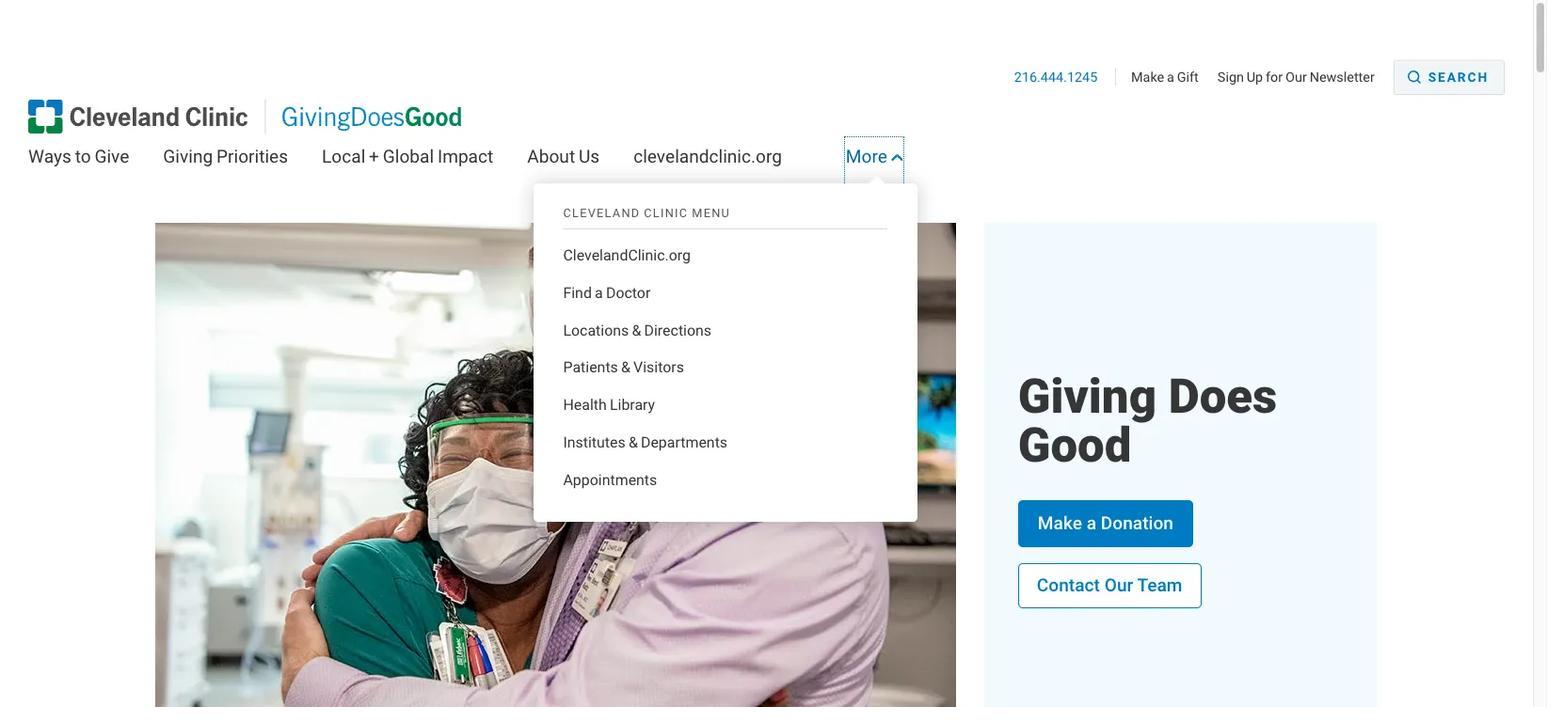Task type: describe. For each thing, give the bounding box(es) containing it.
about us link
[[527, 139, 600, 187]]

make a donation
[[1038, 513, 1174, 535]]

clevelandclinic.org
[[634, 145, 782, 168]]

local + global impact link
[[322, 139, 494, 187]]

patients
[[563, 358, 618, 377]]

make for make a donation
[[1038, 513, 1083, 535]]

local
[[322, 145, 366, 168]]

team
[[1138, 575, 1183, 597]]

priorities
[[217, 145, 288, 168]]

us
[[579, 145, 600, 168]]

locations
[[563, 321, 629, 339]]

search link
[[1394, 60, 1505, 95]]

institutes & departments link
[[563, 432, 887, 455]]

newsletter
[[1310, 69, 1375, 86]]

a for doctor
[[595, 283, 603, 302]]

giving for giving does good
[[1018, 369, 1157, 424]]

clinic
[[644, 205, 689, 220]]

does
[[1169, 369, 1278, 424]]

ways
[[28, 145, 71, 168]]

clevelandclinic.org
[[563, 246, 691, 264]]

impact
[[438, 145, 494, 168]]

locations & directions link
[[563, 320, 887, 342]]

& for institutes
[[629, 433, 638, 452]]

more
[[846, 145, 891, 168]]

donation
[[1101, 513, 1174, 535]]

up
[[1247, 69, 1263, 86]]

giving priorities link
[[163, 139, 288, 187]]

a for gift
[[1167, 69, 1175, 86]]

to
[[75, 145, 91, 168]]

a for donation
[[1087, 513, 1097, 535]]

make a donation link
[[1018, 501, 1194, 548]]

216.444.1245 link
[[1015, 69, 1117, 86]]

doctor
[[606, 283, 651, 302]]

departments
[[641, 433, 728, 452]]

contact our team
[[1037, 575, 1183, 597]]

visitors
[[634, 358, 684, 377]]

library
[[610, 396, 655, 414]]

clevelandclinic.org link
[[634, 139, 782, 187]]

directions
[[644, 321, 712, 339]]

& for patients
[[621, 358, 631, 377]]

ways to give link
[[28, 139, 129, 187]]

make a gift link
[[1132, 69, 1214, 86]]

find a doctor
[[563, 283, 651, 302]]



Task type: vqa. For each thing, say whether or not it's contained in the screenshot.
'medical'
no



Task type: locate. For each thing, give the bounding box(es) containing it.
0 horizontal spatial giving
[[163, 145, 213, 168]]

locations & directions
[[563, 321, 712, 339]]

menu
[[692, 205, 731, 220]]

1 horizontal spatial make
[[1132, 69, 1165, 86]]

216.444.1245
[[1015, 69, 1101, 86]]

1 vertical spatial &
[[621, 358, 631, 377]]

contact our team link
[[1018, 564, 1202, 609]]

local + global impact
[[322, 145, 494, 168]]

about us
[[527, 145, 600, 168]]

give
[[95, 145, 129, 168]]

health library
[[563, 396, 655, 414]]

0 vertical spatial &
[[632, 321, 641, 339]]

about
[[527, 145, 575, 168]]

0 horizontal spatial our
[[1105, 575, 1134, 597]]

make left gift
[[1132, 69, 1165, 86]]

sign
[[1218, 69, 1244, 86]]

menu arrow icon image
[[891, 153, 902, 163]]

a left donation
[[1087, 513, 1097, 535]]

cleveland clinic menu
[[563, 205, 731, 220]]

2 horizontal spatial a
[[1167, 69, 1175, 86]]

1 vertical spatial make
[[1038, 513, 1083, 535]]

0 horizontal spatial a
[[595, 283, 603, 302]]

&
[[632, 321, 641, 339], [621, 358, 631, 377], [629, 433, 638, 452]]

a
[[1167, 69, 1175, 86], [595, 283, 603, 302], [1087, 513, 1097, 535]]

& for locations
[[632, 321, 641, 339]]

0 vertical spatial giving
[[163, 145, 213, 168]]

1 horizontal spatial giving
[[1018, 369, 1157, 424]]

gift
[[1177, 69, 1199, 86]]

0 vertical spatial a
[[1167, 69, 1175, 86]]

for
[[1266, 69, 1283, 86]]

& left visitors
[[621, 358, 631, 377]]

find a doctor link
[[563, 282, 887, 305]]

0 vertical spatial our
[[1286, 69, 1307, 86]]

health
[[563, 396, 607, 414]]

make up the contact
[[1038, 513, 1083, 535]]

& down library
[[629, 433, 638, 452]]

1 horizontal spatial our
[[1286, 69, 1307, 86]]

0 vertical spatial make
[[1132, 69, 1165, 86]]

make for make a gift
[[1132, 69, 1165, 86]]

+
[[369, 145, 379, 168]]

institutes & departments
[[563, 433, 728, 452]]

a left gift
[[1167, 69, 1175, 86]]

patients & visitors link
[[563, 357, 887, 380]]

make a gift
[[1132, 69, 1199, 86]]

giving
[[163, 145, 213, 168], [1018, 369, 1157, 424]]

our right 'for' on the right of page
[[1286, 69, 1307, 86]]

giving inside giving does good
[[1018, 369, 1157, 424]]

0 horizontal spatial make
[[1038, 513, 1083, 535]]

ways to give
[[28, 145, 129, 168]]

appointments
[[563, 471, 657, 489]]

health library link
[[563, 395, 887, 417]]

1 horizontal spatial a
[[1087, 513, 1097, 535]]

appointments link
[[563, 470, 887, 492]]

cleveland clinic giving does good logo image
[[28, 100, 461, 134]]

patients & visitors
[[563, 358, 684, 377]]

institutes
[[563, 433, 626, 452]]

sign up for our newsletter link
[[1218, 69, 1390, 86]]

giving for giving priorities
[[163, 145, 213, 168]]

& down doctor
[[632, 321, 641, 339]]

good
[[1018, 418, 1132, 473]]

search
[[1429, 69, 1489, 86]]

our left team
[[1105, 575, 1134, 597]]

contact
[[1037, 575, 1100, 597]]

2 vertical spatial &
[[629, 433, 638, 452]]

1 vertical spatial a
[[595, 283, 603, 302]]

giving priorities
[[163, 145, 288, 168]]

make
[[1132, 69, 1165, 86], [1038, 513, 1083, 535]]

find
[[563, 283, 592, 302]]

2 vertical spatial a
[[1087, 513, 1097, 535]]

a right the find
[[595, 283, 603, 302]]

our
[[1286, 69, 1307, 86], [1105, 575, 1134, 597]]

1 vertical spatial our
[[1105, 575, 1134, 597]]

clevelandclinic.org link
[[563, 245, 887, 267]]

global
[[383, 145, 434, 168]]

cleveland
[[563, 205, 641, 220]]

sign up for our newsletter
[[1218, 69, 1375, 86]]

giving does good
[[1018, 369, 1278, 473]]

more link
[[846, 139, 902, 187]]

1 vertical spatial giving
[[1018, 369, 1157, 424]]

two caregivers embracing image
[[155, 223, 957, 708]]



